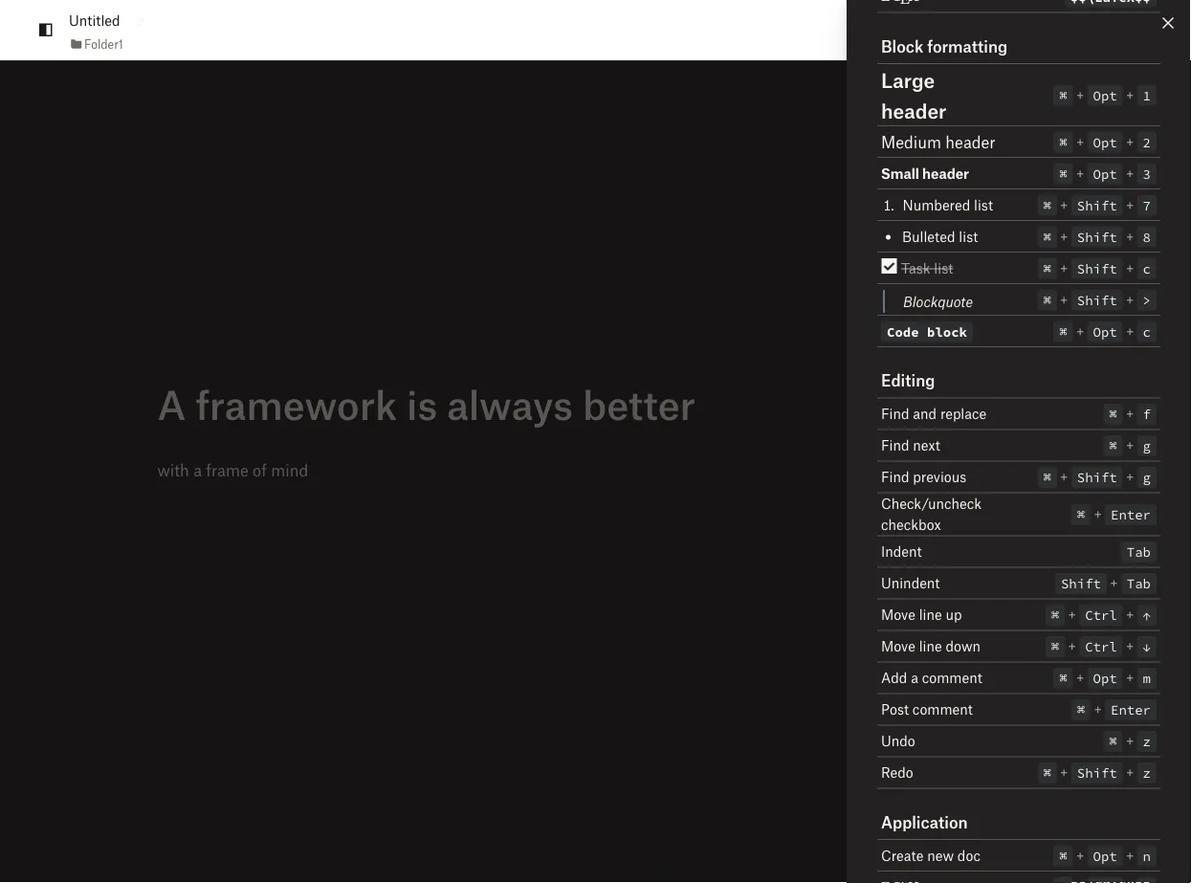 Task type: describe. For each thing, give the bounding box(es) containing it.
↓
[[1143, 638, 1151, 655]]

1 tab from the top
[[1127, 543, 1151, 561]]

⌘ + enter for post comment
[[1077, 701, 1151, 718]]

⌘ inside '⌘ + opt + 1'
[[1059, 87, 1067, 104]]

post comment
[[881, 701, 973, 718]]

list for c
[[934, 259, 953, 276]]

formatting
[[927, 36, 1008, 55]]

shift for g
[[1077, 469, 1117, 486]]

create new doc
[[881, 847, 981, 863]]

+ inside shift + tab
[[1110, 574, 1118, 591]]

⌘ + shift + g
[[1043, 468, 1151, 486]]

large
[[881, 67, 935, 91]]

editing
[[881, 370, 935, 390]]

block formatting
[[881, 36, 1008, 55]]

numbered
[[903, 196, 970, 213]]

⌘ inside ⌘ + opt + c
[[1059, 323, 1067, 340]]

+ inside the '⌘ + f'
[[1126, 405, 1134, 422]]

⌘ + shift + c
[[1043, 259, 1151, 277]]

unindent
[[881, 574, 940, 591]]

3
[[1143, 165, 1151, 182]]

shift for c
[[1077, 260, 1117, 277]]

next
[[913, 437, 940, 453]]

redo
[[881, 764, 913, 781]]

header for small
[[922, 165, 969, 181]]

1 vertical spatial comment
[[913, 701, 973, 718]]

⌘ inside ⌘ + opt + 2
[[1059, 133, 1067, 151]]

shift + tab
[[1061, 574, 1151, 592]]

⌘ inside ⌘ + g
[[1109, 437, 1117, 454]]

line for ↓
[[919, 638, 942, 654]]

⌘ inside ⌘ + shift + c
[[1043, 260, 1051, 277]]

header for large
[[881, 98, 946, 122]]

⌘ + ctrl + ↑
[[1051, 606, 1151, 624]]

⌘ inside ⌘ + ctrl + ↓
[[1051, 638, 1059, 655]]

⌘ inside ⌘ + shift + 7
[[1043, 197, 1051, 214]]

⌘ + shift + 8
[[1043, 228, 1151, 245]]

opt for create new doc
[[1093, 847, 1117, 864]]

⌘ inside "⌘ + shift + 8"
[[1043, 228, 1051, 245]]

find for g
[[881, 437, 909, 453]]

folder1
[[84, 37, 123, 51]]

enter for post comment
[[1111, 701, 1151, 718]]

shift inside shift + tab
[[1061, 575, 1101, 592]]

block
[[927, 323, 967, 340]]

⌘ + opt + 1
[[1059, 86, 1151, 104]]

move for ↑
[[881, 606, 915, 623]]

g inside ⌘ + shift + g
[[1143, 469, 1151, 486]]

find for f
[[881, 405, 909, 422]]

shift for 7
[[1077, 197, 1117, 214]]

line for ↑
[[919, 606, 942, 623]]

8
[[1143, 228, 1151, 245]]

checkbox
[[881, 516, 941, 533]]

n
[[1143, 847, 1151, 864]]

shift for >
[[1077, 291, 1117, 309]]

application
[[881, 812, 968, 831]]

medium
[[881, 132, 941, 151]]

post
[[881, 701, 909, 718]]

⌘ + g
[[1109, 437, 1151, 454]]

⌘ + opt + 2
[[1059, 133, 1151, 151]]

move for ↓
[[881, 638, 915, 654]]

block
[[881, 36, 923, 55]]

find and replace
[[881, 405, 987, 422]]

2
[[1143, 133, 1151, 151]]

folder1 link
[[69, 34, 123, 53]]

shift for 8
[[1077, 228, 1117, 245]]

⌘ inside ⌘ + opt + 3
[[1059, 165, 1067, 182]]

z inside ⌘ + shift + z
[[1143, 764, 1151, 782]]

c for shift
[[1143, 260, 1151, 277]]

z inside ⌘ + z
[[1143, 733, 1151, 750]]

+ inside ⌘ + z
[[1126, 732, 1134, 749]]

ctrl for ↑
[[1085, 607, 1117, 624]]

medium header
[[881, 132, 996, 151]]

ctrl for ↓
[[1085, 638, 1117, 655]]

⌘ inside "⌘ + shift + >"
[[1043, 291, 1051, 309]]



Task type: locate. For each thing, give the bounding box(es) containing it.
opt down ⌘ + ctrl + ↓
[[1093, 670, 1117, 687]]

shift inside "⌘ + shift + >"
[[1077, 291, 1117, 309]]

js button
[[958, 13, 993, 47]]

shift up the ⌘ + ctrl + ↑
[[1061, 575, 1101, 592]]

comment
[[922, 669, 982, 686], [913, 701, 973, 718]]

⌘ + enter
[[1077, 506, 1151, 523], [1077, 701, 1151, 718]]

task
[[901, 259, 930, 276]]

2 tab from the top
[[1127, 575, 1151, 592]]

0 vertical spatial list
[[974, 196, 993, 213]]

opt inside ⌘ + opt + 2
[[1093, 133, 1117, 151]]

1 vertical spatial enter
[[1111, 701, 1151, 718]]

6 opt from the top
[[1093, 847, 1117, 864]]

⌘ + shift + >
[[1043, 291, 1151, 309]]

line up add a comment
[[919, 638, 942, 654]]

⌘ + enter down ⌘ + opt + m
[[1077, 701, 1151, 718]]

ctrl inside ⌘ + ctrl + ↓
[[1085, 638, 1117, 655]]

create
[[881, 847, 924, 863]]

untitled link
[[69, 10, 120, 31]]

enter up ⌘ + z
[[1111, 701, 1151, 718]]

⌘ + f
[[1109, 405, 1151, 423]]

z down ⌘ + z
[[1143, 764, 1151, 782]]

opt for medium header
[[1093, 133, 1117, 151]]

shift up ⌘ + shift + c
[[1077, 228, 1117, 245]]

code
[[887, 323, 919, 340]]

replace
[[940, 405, 987, 422]]

shift inside ⌘ + shift + g
[[1077, 469, 1117, 486]]

1 vertical spatial list
[[959, 228, 978, 244]]

1 vertical spatial tab
[[1127, 575, 1151, 592]]

1 vertical spatial header
[[946, 132, 996, 151]]

>
[[1143, 291, 1151, 309]]

tab up shift + tab at bottom right
[[1127, 543, 1151, 561]]

line left the up
[[919, 606, 942, 623]]

small header
[[881, 165, 969, 181]]

enter down ⌘ + shift + g
[[1111, 506, 1151, 523]]

indent
[[881, 543, 922, 560]]

large header
[[881, 67, 946, 122]]

1 line from the top
[[919, 606, 942, 623]]

numbered list
[[903, 196, 993, 213]]

2 ⌘ + enter from the top
[[1077, 701, 1151, 718]]

1 vertical spatial c
[[1143, 323, 1151, 340]]

⌘ + shift + z
[[1043, 764, 1151, 782]]

header up numbered list
[[922, 165, 969, 181]]

⌘ + opt + n
[[1059, 847, 1151, 864]]

untitled
[[69, 12, 120, 29]]

2 ctrl from the top
[[1085, 638, 1117, 655]]

shift inside ⌘ + shift + c
[[1077, 260, 1117, 277]]

1 vertical spatial find
[[881, 437, 909, 453]]

5 opt from the top
[[1093, 670, 1117, 687]]

opt
[[1093, 87, 1117, 104], [1093, 133, 1117, 151], [1093, 165, 1117, 182], [1093, 323, 1117, 340], [1093, 670, 1117, 687], [1093, 847, 1117, 864]]

shift
[[1077, 197, 1117, 214], [1077, 228, 1117, 245], [1077, 260, 1117, 277], [1077, 291, 1117, 309], [1077, 469, 1117, 486], [1061, 575, 1101, 592], [1077, 764, 1117, 782]]

shift for z
[[1077, 764, 1117, 782]]

list right task
[[934, 259, 953, 276]]

2 enter from the top
[[1111, 701, 1151, 718]]

comment down 'down'
[[922, 669, 982, 686]]

find next
[[881, 437, 940, 453]]

list for 8
[[959, 228, 978, 244]]

add a comment
[[881, 669, 982, 686]]

find down the find next
[[881, 468, 909, 485]]

⌘ inside ⌘ + opt + m
[[1059, 670, 1067, 687]]

z
[[1143, 733, 1151, 750], [1143, 764, 1151, 782]]

c down '>'
[[1143, 323, 1151, 340]]

enter
[[1111, 506, 1151, 523], [1111, 701, 1151, 718]]

+
[[1076, 86, 1084, 103], [1126, 86, 1134, 103], [1076, 133, 1084, 150], [1126, 133, 1134, 150], [1076, 165, 1084, 181], [1126, 165, 1134, 181], [1060, 196, 1068, 213], [1126, 196, 1134, 213], [1060, 228, 1068, 244], [1126, 228, 1134, 244], [1060, 259, 1068, 276], [1126, 259, 1134, 276], [1060, 291, 1068, 308], [1126, 291, 1134, 308], [1076, 322, 1084, 339], [1126, 322, 1134, 339], [1126, 405, 1134, 422], [1126, 437, 1134, 453], [1060, 468, 1068, 485], [1126, 468, 1134, 485], [1094, 506, 1102, 522], [1110, 574, 1118, 591], [1068, 606, 1076, 623], [1126, 606, 1134, 623], [1068, 638, 1076, 654], [1126, 638, 1134, 654], [1076, 669, 1084, 686], [1126, 669, 1134, 686], [1094, 701, 1102, 718], [1126, 732, 1134, 749], [1060, 764, 1068, 781], [1126, 764, 1134, 781], [1076, 847, 1084, 863], [1126, 847, 1134, 863]]

z up ⌘ + shift + z
[[1143, 733, 1151, 750]]

c up '>'
[[1143, 260, 1151, 277]]

3 find from the top
[[881, 468, 909, 485]]

new
[[927, 847, 954, 863]]

opt for add a comment
[[1093, 670, 1117, 687]]

shift inside ⌘ + shift + 7
[[1077, 197, 1117, 214]]

⌘ + opt + c
[[1059, 322, 1151, 340]]

header
[[881, 98, 946, 122], [946, 132, 996, 151], [922, 165, 969, 181]]

m
[[1143, 670, 1151, 687]]

1 move from the top
[[881, 606, 915, 623]]

check/uncheck checkbox
[[881, 495, 982, 533]]

1 vertical spatial ctrl
[[1085, 638, 1117, 655]]

0 vertical spatial z
[[1143, 733, 1151, 750]]

⌘
[[1059, 87, 1067, 104], [1059, 133, 1067, 151], [1059, 165, 1067, 182], [1043, 197, 1051, 214], [1043, 228, 1051, 245], [1043, 260, 1051, 277], [1043, 291, 1051, 309], [1059, 323, 1067, 340], [1109, 406, 1117, 423], [1109, 437, 1117, 454], [1043, 469, 1051, 486], [1077, 506, 1085, 523], [1051, 607, 1059, 624], [1051, 638, 1059, 655], [1059, 670, 1067, 687], [1077, 701, 1085, 718], [1109, 733, 1117, 750], [1043, 764, 1051, 782], [1059, 847, 1067, 864]]

move down the unindent
[[881, 606, 915, 623]]

f
[[1143, 406, 1151, 423]]

⌘ + opt + m
[[1059, 669, 1151, 687]]

⌘ inside ⌘ + opt + n
[[1059, 847, 1067, 864]]

0 vertical spatial ⌘ + enter
[[1077, 506, 1151, 523]]

0 vertical spatial comment
[[922, 669, 982, 686]]

0 vertical spatial ctrl
[[1085, 607, 1117, 624]]

opt inside ⌘ + opt + c
[[1093, 323, 1117, 340]]

bulleted
[[902, 228, 955, 244]]

1 vertical spatial z
[[1143, 764, 1151, 782]]

⌘ + shift + 7
[[1043, 196, 1151, 214]]

c inside ⌘ + shift + c
[[1143, 260, 1151, 277]]

c
[[1143, 260, 1151, 277], [1143, 323, 1151, 340]]

⌘ inside ⌘ + z
[[1109, 733, 1117, 750]]

2 find from the top
[[881, 437, 909, 453]]

g
[[1143, 437, 1151, 454], [1143, 469, 1151, 486]]

undo
[[881, 732, 915, 749]]

down
[[946, 638, 981, 654]]

ctrl inside the ⌘ + ctrl + ↑
[[1085, 607, 1117, 624]]

0 vertical spatial find
[[881, 405, 909, 422]]

1 ⌘ + enter from the top
[[1077, 506, 1151, 523]]

↑
[[1143, 607, 1151, 624]]

g down f
[[1143, 437, 1151, 454]]

find left and
[[881, 405, 909, 422]]

1 z from the top
[[1143, 733, 1151, 750]]

1 ctrl from the top
[[1085, 607, 1117, 624]]

add
[[881, 669, 907, 686]]

opt up ⌘ + opt + 3 on the right top of page
[[1093, 133, 1117, 151]]

g inside ⌘ + g
[[1143, 437, 1151, 454]]

⌘ inside the '⌘ + f'
[[1109, 406, 1117, 423]]

1 opt from the top
[[1093, 87, 1117, 104]]

opt inside '⌘ + opt + 1'
[[1093, 87, 1117, 104]]

0 vertical spatial tab
[[1127, 543, 1151, 561]]

list
[[974, 196, 993, 213], [959, 228, 978, 244], [934, 259, 953, 276]]

⌘ inside ⌘ + shift + z
[[1043, 764, 1051, 782]]

g down ⌘ + g
[[1143, 469, 1151, 486]]

small
[[881, 165, 919, 181]]

1 g from the top
[[1143, 437, 1151, 454]]

bulleted list
[[902, 228, 978, 244]]

move up add
[[881, 638, 915, 654]]

shift down ⌘ + shift + c
[[1077, 291, 1117, 309]]

1 find from the top
[[881, 405, 909, 422]]

code block
[[887, 323, 967, 340]]

⌘ + opt + 3
[[1059, 165, 1151, 182]]

check/uncheck
[[881, 495, 982, 512]]

up
[[946, 606, 962, 623]]

opt for large header
[[1093, 87, 1117, 104]]

0 vertical spatial header
[[881, 98, 946, 122]]

ctrl up ⌘ + opt + m
[[1085, 638, 1117, 655]]

move
[[881, 606, 915, 623], [881, 638, 915, 654]]

1 enter from the top
[[1111, 506, 1151, 523]]

opt for small header
[[1093, 165, 1117, 182]]

opt down ⌘ + opt + 2
[[1093, 165, 1117, 182]]

⌘ + z
[[1109, 732, 1151, 750]]

tab inside shift + tab
[[1127, 575, 1151, 592]]

1 vertical spatial ⌘ + enter
[[1077, 701, 1151, 718]]

opt left n
[[1093, 847, 1117, 864]]

line
[[919, 606, 942, 623], [919, 638, 942, 654]]

0 vertical spatial enter
[[1111, 506, 1151, 523]]

tab up "↑"
[[1127, 575, 1151, 592]]

⌘ inside the ⌘ + ctrl + ↑
[[1051, 607, 1059, 624]]

find left next
[[881, 437, 909, 453]]

1 vertical spatial move
[[881, 638, 915, 654]]

ctrl up ⌘ + ctrl + ↓
[[1085, 607, 1117, 624]]

move line down
[[881, 638, 981, 654]]

shift inside ⌘ + shift + z
[[1077, 764, 1117, 782]]

0 vertical spatial c
[[1143, 260, 1151, 277]]

shift up "⌘ + shift + 8"
[[1077, 197, 1117, 214]]

2 move from the top
[[881, 638, 915, 654]]

1 vertical spatial g
[[1143, 469, 1151, 486]]

ctrl
[[1085, 607, 1117, 624], [1085, 638, 1117, 655]]

⌘ inside ⌘ + shift + g
[[1043, 469, 1051, 486]]

opt inside ⌘ + opt + m
[[1093, 670, 1117, 687]]

shift down ⌘ + z
[[1077, 764, 1117, 782]]

find previous
[[881, 468, 967, 485]]

move line up
[[881, 606, 962, 623]]

3 opt from the top
[[1093, 165, 1117, 182]]

header down large at the top of the page
[[881, 98, 946, 122]]

⌘ + ctrl + ↓
[[1051, 638, 1151, 655]]

2 c from the top
[[1143, 323, 1151, 340]]

opt inside ⌘ + opt + n
[[1093, 847, 1117, 864]]

opt left 1
[[1093, 87, 1117, 104]]

task list
[[901, 259, 953, 276]]

tab
[[1127, 543, 1151, 561], [1127, 575, 1151, 592]]

shift up "⌘ + shift + >"
[[1077, 260, 1117, 277]]

⌘ + enter down ⌘ + shift + g
[[1077, 506, 1151, 523]]

header for medium
[[946, 132, 996, 151]]

2 line from the top
[[919, 638, 942, 654]]

1 vertical spatial line
[[919, 638, 942, 654]]

c for opt
[[1143, 323, 1151, 340]]

+ inside ⌘ + g
[[1126, 437, 1134, 453]]

list right numbered
[[974, 196, 993, 213]]

0 vertical spatial line
[[919, 606, 942, 623]]

1
[[1143, 87, 1151, 104]]

and
[[913, 405, 937, 422]]

2 vertical spatial list
[[934, 259, 953, 276]]

list for 7
[[974, 196, 993, 213]]

0 vertical spatial move
[[881, 606, 915, 623]]

heading
[[157, 381, 870, 427]]

c inside ⌘ + opt + c
[[1143, 323, 1151, 340]]

header up small header
[[946, 132, 996, 151]]

js
[[968, 22, 983, 38]]

1 c from the top
[[1143, 260, 1151, 277]]

previous
[[913, 468, 967, 485]]

opt down "⌘ + shift + >"
[[1093, 323, 1117, 340]]

a
[[911, 669, 918, 686]]

enter for check/uncheck checkbox
[[1111, 506, 1151, 523]]

4 opt from the top
[[1093, 323, 1117, 340]]

2 vertical spatial header
[[922, 165, 969, 181]]

find
[[881, 405, 909, 422], [881, 437, 909, 453], [881, 468, 909, 485]]

2 vertical spatial find
[[881, 468, 909, 485]]

doc
[[958, 847, 981, 863]]

comment down add a comment
[[913, 701, 973, 718]]

shift inside "⌘ + shift + 8"
[[1077, 228, 1117, 245]]

opt inside ⌘ + opt + 3
[[1093, 165, 1117, 182]]

blockquote
[[903, 293, 973, 309]]

7
[[1143, 197, 1151, 214]]

2 z from the top
[[1143, 764, 1151, 782]]

shift down ⌘ + g
[[1077, 469, 1117, 486]]

2 opt from the top
[[1093, 133, 1117, 151]]

list down numbered list
[[959, 228, 978, 244]]

⌘ + enter for check/uncheck checkbox
[[1077, 506, 1151, 523]]

2 g from the top
[[1143, 469, 1151, 486]]

0 vertical spatial g
[[1143, 437, 1151, 454]]



Task type: vqa. For each thing, say whether or not it's contained in the screenshot.
second line from the bottom of the page
yes



